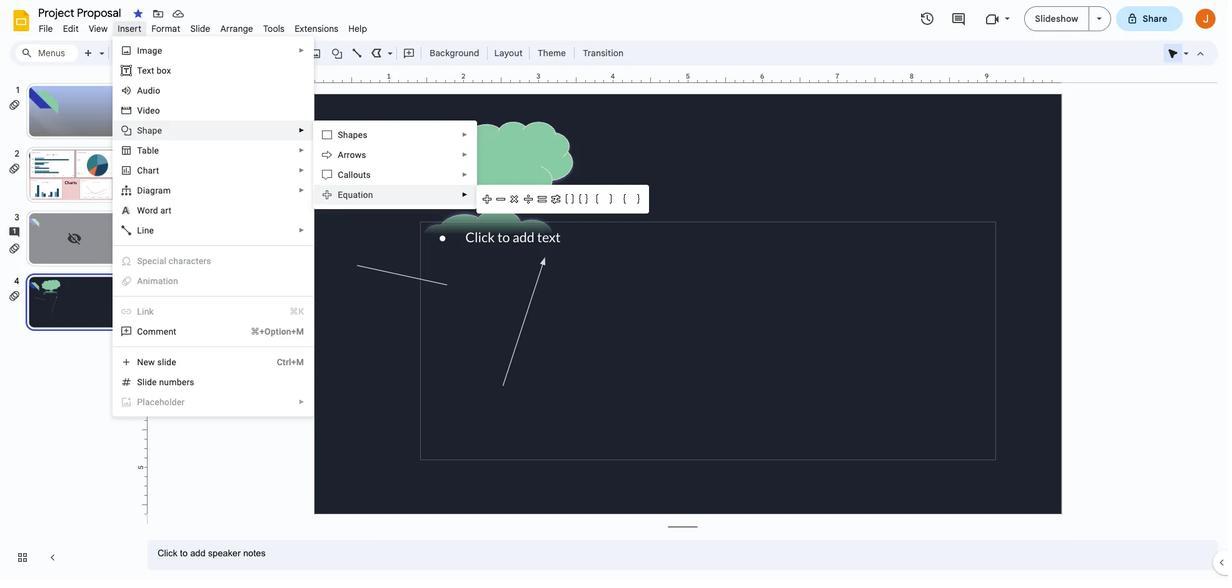 Task type: locate. For each thing, give the bounding box(es) containing it.
k
[[149, 307, 154, 317]]

a for rrows
[[338, 150, 344, 160]]

right bracket image
[[604, 193, 618, 206]]

menu bar
[[34, 16, 372, 37]]

0 horizontal spatial s
[[137, 126, 142, 136]]

shapes s element
[[338, 130, 371, 140]]

4 menu item from the top
[[113, 393, 314, 413]]

iagram
[[143, 186, 171, 196]]

equation e element
[[338, 190, 377, 200]]

new slide with layout image
[[96, 45, 104, 49]]

u
[[143, 86, 148, 96]]

menu bar containing file
[[34, 16, 372, 37]]

animation a element
[[137, 276, 182, 286]]

application containing slideshow
[[0, 0, 1228, 581]]

placeholder p element
[[137, 398, 188, 408]]

comment m element
[[137, 327, 180, 337]]

art right 'ord'
[[160, 206, 172, 216]]

s hape
[[137, 126, 162, 136]]

new slide n element
[[137, 358, 180, 368]]

► for iagram
[[299, 187, 305, 194]]

slide numbers e element
[[137, 378, 198, 388]]

1 menu item from the top
[[113, 251, 314, 271]]

art for w ord art
[[160, 206, 172, 216]]

3 menu item from the top
[[113, 302, 314, 322]]

c h art
[[137, 166, 159, 176]]

ta
[[137, 146, 147, 156]]

2 menu item from the top
[[113, 271, 314, 291]]

transition
[[583, 48, 624, 59]]

1 vertical spatial a
[[338, 150, 344, 160]]

help menu item
[[344, 21, 372, 36]]

row
[[480, 193, 646, 206]]

plus image
[[480, 193, 494, 206]]

a rrows
[[338, 150, 366, 160]]

s for hape
[[137, 126, 142, 136]]

c for allouts
[[338, 170, 344, 180]]

application
[[0, 0, 1228, 581]]

a
[[137, 86, 143, 96], [338, 150, 344, 160], [137, 276, 143, 286]]

format
[[151, 23, 180, 34]]

menu item containing spe
[[113, 251, 314, 271]]

edit
[[63, 23, 79, 34]]

p laceholder
[[137, 398, 185, 408]]

lin
[[137, 307, 149, 317]]

0 vertical spatial art
[[148, 166, 159, 176]]

2 vertical spatial a
[[137, 276, 143, 286]]

0 horizontal spatial c
[[137, 166, 143, 176]]

slideshow
[[1035, 13, 1079, 24]]

menu item containing p
[[113, 393, 314, 413]]

1 horizontal spatial art
[[160, 206, 172, 216]]

s down v
[[137, 126, 142, 136]]

menu
[[95, 0, 314, 417], [314, 121, 477, 210]]

menu item containing lin
[[113, 302, 314, 322]]

chart h element
[[137, 166, 163, 176]]

view menu item
[[84, 21, 113, 36]]

a down s hapes
[[338, 150, 344, 160]]

c
[[137, 166, 143, 176], [338, 170, 344, 180]]

art
[[148, 166, 159, 176], [160, 206, 172, 216]]

extensions
[[295, 23, 339, 34]]

d iagram
[[137, 186, 171, 196]]

allouts
[[344, 170, 371, 180]]

art up d iagram
[[148, 166, 159, 176]]

layout
[[494, 48, 523, 59]]

arrange menu item
[[215, 21, 258, 36]]

w
[[137, 206, 145, 216]]

hape
[[142, 126, 162, 136]]

a inside menu item
[[137, 276, 143, 286]]

a for nimation
[[137, 276, 143, 286]]

double bracket image
[[563, 193, 577, 206]]

a left dio
[[137, 86, 143, 96]]

0 vertical spatial a
[[137, 86, 143, 96]]

c allouts
[[338, 170, 371, 180]]

main toolbar
[[78, 44, 630, 63]]

equal image
[[536, 193, 549, 206]]

background
[[430, 48, 479, 59]]

share
[[1143, 13, 1168, 24]]

menu item up ment
[[113, 302, 314, 322]]

ta b le
[[137, 146, 159, 156]]

h
[[143, 166, 148, 176]]

s
[[137, 126, 142, 136], [338, 130, 343, 140]]

s hapes
[[338, 130, 368, 140]]

slide
[[157, 358, 176, 368]]

c up e
[[338, 170, 344, 180]]

0 horizontal spatial art
[[148, 166, 159, 176]]

dio
[[148, 86, 160, 96]]

menu item down characters
[[113, 271, 314, 291]]

slid e numbers
[[137, 378, 194, 388]]

w ord art
[[137, 206, 172, 216]]

double brace image
[[577, 193, 591, 206]]

file menu item
[[34, 21, 58, 36]]

e quation
[[338, 190, 373, 200]]

s up a rrows
[[338, 130, 343, 140]]

menu item containing a
[[113, 271, 314, 291]]

divide image
[[522, 193, 536, 206]]

1 horizontal spatial s
[[338, 130, 343, 140]]

menu item
[[113, 251, 314, 271], [113, 271, 314, 291], [113, 302, 314, 322], [113, 393, 314, 413]]

hapes
[[343, 130, 368, 140]]

menu item down numbers
[[113, 393, 314, 413]]

c up d
[[137, 166, 143, 176]]

a down spe
[[137, 276, 143, 286]]

navigation
[[0, 71, 138, 581]]

1 vertical spatial art
[[160, 206, 172, 216]]

theme
[[538, 48, 566, 59]]

diagram d element
[[137, 186, 175, 196]]

i
[[137, 46, 140, 56]]

live pointer settings image
[[1181, 45, 1189, 49]]

►
[[299, 47, 305, 54], [299, 127, 305, 134], [462, 131, 468, 138], [299, 147, 305, 154], [462, 151, 468, 158], [299, 167, 305, 174], [462, 171, 468, 178], [299, 187, 305, 194], [462, 191, 468, 198], [299, 227, 305, 234], [299, 399, 305, 406]]

left brace image
[[618, 193, 632, 206]]

theme button
[[532, 44, 572, 63]]

box
[[157, 66, 171, 76]]

view
[[89, 23, 108, 34]]

v ideo
[[137, 106, 160, 116]]

menu item up nimation
[[113, 251, 314, 271]]

layout button
[[491, 44, 527, 63]]

menu bar banner
[[0, 0, 1228, 581]]

insert image image
[[309, 44, 323, 62]]

d
[[137, 186, 143, 196]]

m
[[148, 327, 156, 337]]

characters
[[169, 256, 211, 266]]

insert menu item
[[113, 21, 146, 36]]

► for mage
[[299, 47, 305, 54]]

quation
[[343, 190, 373, 200]]

slideshow button
[[1025, 6, 1089, 31]]

► inside menu item
[[299, 399, 305, 406]]

1 horizontal spatial c
[[338, 170, 344, 180]]

i mage
[[137, 46, 162, 56]]

arrows a element
[[338, 150, 370, 160]]

p
[[137, 398, 143, 408]]

numbers
[[159, 378, 194, 388]]



Task type: describe. For each thing, give the bounding box(es) containing it.
tools
[[263, 23, 285, 34]]

right brace image
[[632, 193, 646, 206]]

share button
[[1116, 6, 1183, 31]]

help
[[349, 23, 367, 34]]

► for allouts
[[462, 171, 468, 178]]

special characters c element
[[137, 256, 215, 266]]

mode and view toolbar
[[1163, 41, 1211, 66]]

extensions menu item
[[290, 21, 344, 36]]

presentation options image
[[1097, 18, 1102, 20]]

not equal image
[[549, 193, 563, 206]]

left bracket image
[[591, 193, 604, 206]]

ord
[[145, 206, 158, 216]]

⌘k element
[[275, 306, 304, 318]]

insert
[[118, 23, 141, 34]]

co m ment
[[137, 327, 176, 337]]

table b element
[[137, 146, 163, 156]]

image i element
[[137, 46, 166, 56]]

art for c h art
[[148, 166, 159, 176]]

Menus field
[[16, 44, 78, 62]]

a nimation
[[137, 276, 178, 286]]

tools menu item
[[258, 21, 290, 36]]

ial
[[157, 256, 166, 266]]

⌘+option+m element
[[236, 326, 304, 338]]

⌘k
[[290, 307, 304, 317]]

a u dio
[[137, 86, 160, 96]]

shape s element
[[137, 126, 166, 136]]

audio u element
[[137, 86, 164, 96]]

ctrl+m element
[[262, 356, 304, 369]]

ctrl+m
[[277, 358, 304, 368]]

transition button
[[577, 44, 629, 63]]

menu containing s
[[314, 121, 477, 210]]

► for quation
[[462, 191, 468, 198]]

v
[[137, 106, 143, 116]]

rrows
[[344, 150, 366, 160]]

word art w element
[[137, 206, 175, 216]]

slid
[[137, 378, 152, 388]]

menu containing i
[[95, 0, 314, 417]]

text box t element
[[137, 66, 175, 76]]

nimation
[[143, 276, 178, 286]]

edit menu item
[[58, 21, 84, 36]]

spe c ial characters
[[137, 256, 211, 266]]

e
[[152, 378, 157, 388]]

c
[[152, 256, 157, 266]]

file
[[39, 23, 53, 34]]

► for hape
[[299, 127, 305, 134]]

e
[[338, 190, 343, 200]]

menu bar inside menu bar 'banner'
[[34, 16, 372, 37]]

lin k
[[137, 307, 154, 317]]

► for laceholder
[[299, 399, 305, 406]]

laceholder
[[143, 398, 185, 408]]

t
[[137, 66, 142, 76]]

b
[[147, 146, 152, 156]]

t ext box
[[137, 66, 171, 76]]

format menu item
[[146, 21, 185, 36]]

line q element
[[137, 226, 158, 236]]

slide
[[190, 23, 210, 34]]

video v element
[[137, 106, 164, 116]]

spe
[[137, 256, 152, 266]]

shape image
[[330, 44, 344, 62]]

ext
[[142, 66, 154, 76]]

► for hapes
[[462, 131, 468, 138]]

line
[[137, 226, 154, 236]]

mage
[[140, 46, 162, 56]]

link k element
[[137, 307, 158, 317]]

ment
[[156, 327, 176, 337]]

ew
[[144, 358, 155, 368]]

le
[[152, 146, 159, 156]]

⌘+option+m
[[251, 327, 304, 337]]

co
[[137, 327, 148, 337]]

n
[[137, 358, 144, 368]]

c for h
[[137, 166, 143, 176]]

Rename text field
[[34, 5, 128, 20]]

minus image
[[494, 193, 508, 206]]

ideo
[[143, 106, 160, 116]]

slide menu item
[[185, 21, 215, 36]]

Star checkbox
[[129, 5, 147, 23]]

a for u
[[137, 86, 143, 96]]

arrange
[[220, 23, 253, 34]]

multiply image
[[508, 193, 522, 206]]

s for hapes
[[338, 130, 343, 140]]

callouts c element
[[338, 170, 375, 180]]

n ew slide
[[137, 358, 176, 368]]

► for rrows
[[462, 151, 468, 158]]

background button
[[424, 44, 485, 63]]



Task type: vqa. For each thing, say whether or not it's contained in the screenshot.
Right Brace icon
yes



